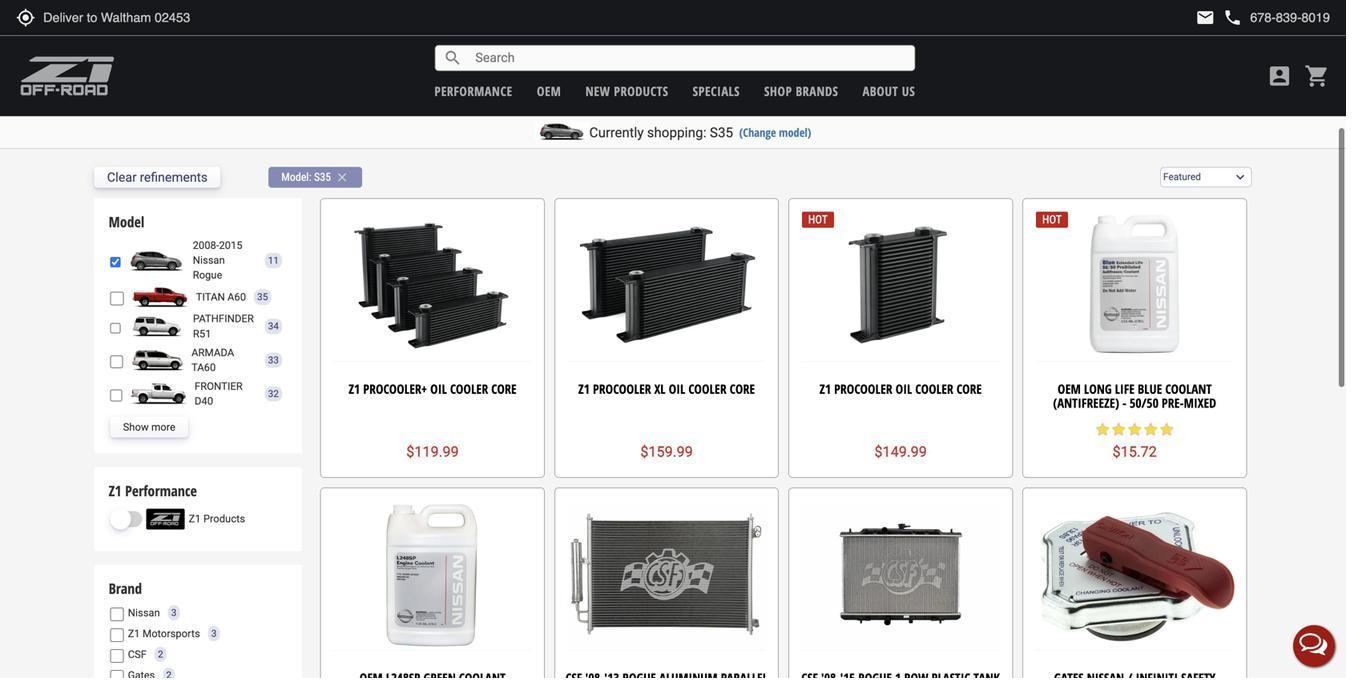 Task type: vqa. For each thing, say whether or not it's contained in the screenshot.


Task type: describe. For each thing, give the bounding box(es) containing it.
z1 for z1 products
[[189, 513, 201, 525]]

nissan frontier d40 2005 2006 2007 2008 2009 2010 2011 2012 2013 2014 2015 2016 2017 2018 2019 2020 2021 vq40de vq38dd qr25de 4.0l 3.8l 2.5l s se sl sv le xe pro-4x offroad z1 off-road image
[[127, 384, 191, 405]]

mixed
[[1184, 395, 1216, 412]]

0 vertical spatial s35
[[710, 125, 733, 141]]

csf
[[128, 649, 147, 661]]

about
[[863, 83, 898, 100]]

frontier d40
[[195, 381, 243, 408]]

products
[[614, 83, 668, 100]]

titan a60
[[196, 291, 246, 303]]

us
[[902, 83, 915, 100]]

titan
[[196, 291, 225, 303]]

new
[[586, 83, 610, 100]]

50/50
[[1130, 395, 1159, 412]]

performance
[[125, 482, 197, 501]]

coolant
[[1165, 381, 1212, 398]]

performance link
[[435, 83, 513, 100]]

33
[[268, 355, 279, 366]]

shopping_cart link
[[1301, 63, 1330, 89]]

2008-
[[193, 240, 219, 252]]

procooler for xl
[[593, 381, 651, 398]]

5 star from the left
[[1159, 422, 1175, 438]]

search
[[443, 48, 463, 68]]

specials
[[693, 83, 740, 100]]

32
[[268, 389, 279, 400]]

mail
[[1196, 8, 1215, 27]]

oil for procooler+
[[430, 381, 447, 398]]

my_location
[[16, 8, 35, 27]]

brand
[[109, 579, 142, 599]]

11
[[268, 255, 279, 266]]

ta60
[[191, 362, 216, 374]]

account_box
[[1267, 63, 1292, 89]]

products
[[203, 513, 245, 525]]

performance
[[435, 83, 513, 100]]

oem for oem long life blue coolant (antifreeze) - 50/50 pre-mixed
[[1058, 381, 1081, 398]]

mail link
[[1196, 8, 1215, 27]]

35
[[257, 292, 268, 303]]

account_box link
[[1263, 63, 1297, 89]]

model:
[[281, 170, 311, 184]]

mail phone
[[1196, 8, 1242, 27]]

(change model) link
[[739, 125, 811, 140]]

0 horizontal spatial nissan
[[128, 607, 160, 619]]

core for z1 procooler oil cooler core
[[957, 381, 982, 398]]

r51
[[193, 328, 211, 340]]

pathfinder r51
[[193, 313, 254, 340]]

nissan pathfinder r51 2005 2006 2007 2008 2009 2010 2011 2012 vq40de vk56de 4.0l 5.6l s sl sv se le xe z1 off-road image
[[125, 316, 189, 337]]

xl
[[654, 381, 666, 398]]

z1 procooler oil cooler core
[[820, 381, 982, 398]]

$159.99
[[640, 444, 693, 461]]

(antifreeze)
[[1053, 395, 1119, 412]]

z1 for z1 procooler xl oil cooler core
[[578, 381, 590, 398]]

nissan titan a60 2004 2005 2006 2007 2008 2009 2010 2011 2012 2013 2014 2015 vk56de 5.6l s se sv sl le xe pro-4x offroad z1 off-road image
[[128, 287, 192, 308]]

2
[[158, 649, 163, 661]]

clear refinements button
[[94, 167, 220, 188]]

cooler for z1 procooler oil cooler core
[[915, 381, 953, 398]]

Search search field
[[463, 46, 915, 70]]

star star star star star $15.72
[[1095, 422, 1175, 461]]

phone
[[1223, 8, 1242, 27]]

a60
[[228, 291, 246, 303]]

close
[[335, 170, 349, 185]]

model
[[109, 213, 144, 232]]

long
[[1084, 381, 1112, 398]]

d40
[[195, 396, 213, 408]]

2 core from the left
[[730, 381, 755, 398]]

shopping_cart
[[1305, 63, 1330, 89]]

z1 products
[[189, 513, 245, 525]]

model)
[[779, 125, 811, 140]]

oil for procooler
[[896, 381, 912, 398]]

s35 inside model: s35 close
[[314, 170, 331, 184]]

currently shopping: s35 (change model)
[[589, 125, 811, 141]]

2 star from the left
[[1111, 422, 1127, 438]]

about us link
[[863, 83, 915, 100]]

show more button
[[110, 417, 188, 438]]

nissan armada ta60 2004 2005 2006 2007 2008 2009 2010 2011 2012 2013 2014 2015 vk56de 5.6l s se sl sv le platinum z1 off-road image
[[127, 350, 187, 371]]

refinements
[[140, 170, 208, 185]]

3 for z1 motorsports
[[211, 629, 217, 640]]

rogue
[[193, 269, 222, 281]]

armada ta60
[[191, 347, 234, 374]]

new products link
[[586, 83, 668, 100]]

z1 for z1 procooler oil cooler core
[[820, 381, 831, 398]]



Task type: locate. For each thing, give the bounding box(es) containing it.
0 vertical spatial nissan
[[193, 254, 225, 267]]

2 horizontal spatial cooler
[[915, 381, 953, 398]]

procooler for oil
[[834, 381, 892, 398]]

core
[[491, 381, 517, 398], [730, 381, 755, 398], [957, 381, 982, 398]]

oem long life blue coolant (antifreeze) - 50/50 pre-mixed
[[1053, 381, 1216, 412]]

0 vertical spatial oem
[[537, 83, 561, 100]]

nissan inside 2008-2015 nissan rogue
[[193, 254, 225, 267]]

show
[[123, 421, 149, 433]]

oil right xl
[[669, 381, 685, 398]]

2 procooler from the left
[[834, 381, 892, 398]]

core for z1 procooler+ oil cooler core
[[491, 381, 517, 398]]

cooler up $119.99
[[450, 381, 488, 398]]

clear refinements
[[107, 170, 208, 185]]

oem link
[[537, 83, 561, 100]]

2 horizontal spatial core
[[957, 381, 982, 398]]

0 horizontal spatial s35
[[314, 170, 331, 184]]

procooler up $149.99 at right
[[834, 381, 892, 398]]

life
[[1115, 381, 1135, 398]]

cooler right xl
[[689, 381, 727, 398]]

star down (antifreeze)
[[1095, 422, 1111, 438]]

3
[[171, 608, 177, 619], [211, 629, 217, 640]]

clear
[[107, 170, 137, 185]]

z1 for z1 motorsports
[[128, 628, 140, 640]]

blue
[[1138, 381, 1162, 398]]

star
[[1095, 422, 1111, 438], [1111, 422, 1127, 438], [1127, 422, 1143, 438], [1143, 422, 1159, 438], [1159, 422, 1175, 438]]

3 star from the left
[[1127, 422, 1143, 438]]

cooler for z1 procooler+ oil cooler core
[[450, 381, 488, 398]]

s35 left (change
[[710, 125, 733, 141]]

z1
[[349, 381, 360, 398], [578, 381, 590, 398], [820, 381, 831, 398], [109, 482, 122, 501], [189, 513, 201, 525], [128, 628, 140, 640]]

1 horizontal spatial oem
[[1058, 381, 1081, 398]]

shop brands link
[[764, 83, 838, 100]]

frontier
[[195, 381, 243, 393]]

1 cooler from the left
[[450, 381, 488, 398]]

procooler+
[[363, 381, 427, 398]]

1 vertical spatial s35
[[314, 170, 331, 184]]

None checkbox
[[110, 292, 124, 306], [110, 355, 123, 369], [110, 608, 124, 622], [110, 650, 124, 664], [110, 671, 124, 679], [110, 292, 124, 306], [110, 355, 123, 369], [110, 608, 124, 622], [110, 650, 124, 664], [110, 671, 124, 679]]

model: s35 close
[[281, 170, 349, 185]]

$149.99
[[875, 444, 927, 461]]

3 for nissan
[[171, 608, 177, 619]]

z1 motorsports
[[128, 628, 200, 640]]

pathfinder
[[193, 313, 254, 325]]

1 vertical spatial 3
[[211, 629, 217, 640]]

procooler
[[593, 381, 651, 398], [834, 381, 892, 398]]

$119.99
[[406, 444, 459, 461]]

z1 procooler xl oil cooler core
[[578, 381, 755, 398]]

star down 50/50
[[1143, 422, 1159, 438]]

oem for oem link
[[537, 83, 561, 100]]

brands
[[796, 83, 838, 100]]

shop
[[764, 83, 792, 100]]

oem inside oem long life blue coolant (antifreeze) - 50/50 pre-mixed
[[1058, 381, 1081, 398]]

1 horizontal spatial procooler
[[834, 381, 892, 398]]

cooler
[[450, 381, 488, 398], [689, 381, 727, 398], [915, 381, 953, 398]]

more
[[151, 421, 175, 433]]

None checkbox
[[110, 256, 121, 269], [110, 322, 121, 335], [110, 389, 123, 403], [110, 629, 124, 643], [110, 256, 121, 269], [110, 322, 121, 335], [110, 389, 123, 403], [110, 629, 124, 643]]

0 horizontal spatial procooler
[[593, 381, 651, 398]]

1 horizontal spatial core
[[730, 381, 755, 398]]

oil right procooler+
[[430, 381, 447, 398]]

oem
[[537, 83, 561, 100], [1058, 381, 1081, 398]]

3 up 'motorsports'
[[171, 608, 177, 619]]

new products
[[586, 83, 668, 100]]

4 star from the left
[[1143, 422, 1159, 438]]

procooler left xl
[[593, 381, 651, 398]]

star up $15.72
[[1127, 422, 1143, 438]]

3 right 'motorsports'
[[211, 629, 217, 640]]

2008-2015 nissan rogue
[[193, 240, 242, 281]]

(change
[[739, 125, 776, 140]]

motorsports
[[143, 628, 200, 640]]

pre-
[[1162, 395, 1184, 412]]

cooler up $149.99 at right
[[915, 381, 953, 398]]

z1 for z1 performance
[[109, 482, 122, 501]]

$15.72
[[1113, 444, 1157, 461]]

2 cooler from the left
[[689, 381, 727, 398]]

oil up $149.99 at right
[[896, 381, 912, 398]]

oem left new
[[537, 83, 561, 100]]

star down -
[[1111, 422, 1127, 438]]

2 oil from the left
[[669, 381, 685, 398]]

0 horizontal spatial core
[[491, 381, 517, 398]]

star down pre-
[[1159, 422, 1175, 438]]

0 horizontal spatial oem
[[537, 83, 561, 100]]

nissan
[[193, 254, 225, 267], [128, 607, 160, 619]]

1 star from the left
[[1095, 422, 1111, 438]]

-
[[1123, 395, 1127, 412]]

shopping:
[[647, 125, 707, 141]]

2 horizontal spatial oil
[[896, 381, 912, 398]]

1 oil from the left
[[430, 381, 447, 398]]

34
[[268, 321, 279, 332]]

0 vertical spatial 3
[[171, 608, 177, 619]]

1 vertical spatial nissan
[[128, 607, 160, 619]]

3 oil from the left
[[896, 381, 912, 398]]

1 horizontal spatial s35
[[710, 125, 733, 141]]

show more
[[123, 421, 175, 433]]

z1 motorsports logo image
[[20, 56, 115, 96]]

1 vertical spatial oem
[[1058, 381, 1081, 398]]

0 horizontal spatial oil
[[430, 381, 447, 398]]

s35
[[710, 125, 733, 141], [314, 170, 331, 184]]

z1 performance
[[109, 482, 197, 501]]

1 horizontal spatial cooler
[[689, 381, 727, 398]]

0 horizontal spatial 3
[[171, 608, 177, 619]]

currently
[[589, 125, 644, 141]]

1 horizontal spatial nissan
[[193, 254, 225, 267]]

s35 left close
[[314, 170, 331, 184]]

phone link
[[1223, 8, 1330, 27]]

0 horizontal spatial cooler
[[450, 381, 488, 398]]

oem left long
[[1058, 381, 1081, 398]]

2015
[[219, 240, 242, 252]]

1 core from the left
[[491, 381, 517, 398]]

1 procooler from the left
[[593, 381, 651, 398]]

specials link
[[693, 83, 740, 100]]

about us
[[863, 83, 915, 100]]

z1 for z1 procooler+ oil cooler core
[[349, 381, 360, 398]]

1 horizontal spatial oil
[[669, 381, 685, 398]]

armada
[[191, 347, 234, 359]]

shop brands
[[764, 83, 838, 100]]

3 core from the left
[[957, 381, 982, 398]]

nissan up 'z1 motorsports'
[[128, 607, 160, 619]]

1 horizontal spatial 3
[[211, 629, 217, 640]]

nissan up rogue on the left top of the page
[[193, 254, 225, 267]]

nissan rogue s35 2008 2009 2010 2011 2012 2013 2014 2015 qr25de 2.5l s sl sv z1 off-road image
[[125, 250, 189, 271]]

3 cooler from the left
[[915, 381, 953, 398]]

z1 procooler+ oil cooler core
[[349, 381, 517, 398]]



